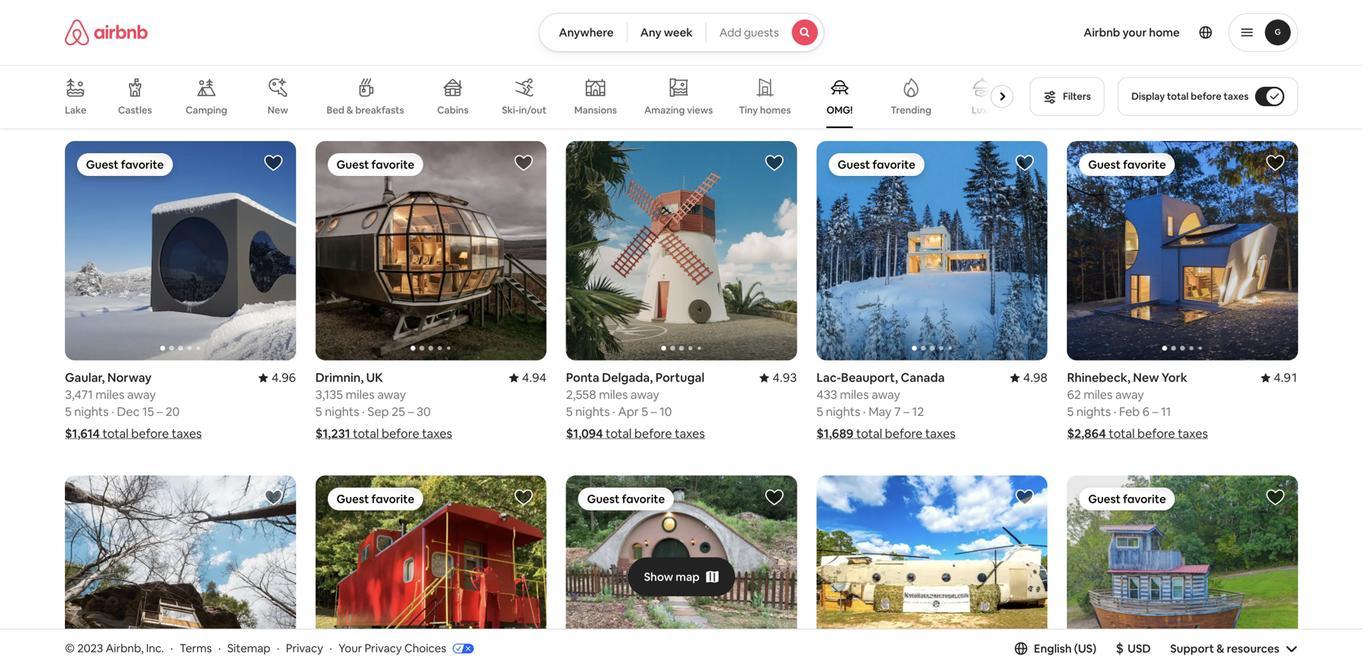 Task type: vqa. For each thing, say whether or not it's contained in the screenshot.


Task type: describe. For each thing, give the bounding box(es) containing it.
$2,864
[[1068, 426, 1107, 442]]

& for breakfasts
[[347, 104, 353, 116]]

4.91
[[1274, 370, 1299, 386]]

· inside rhinebeck, new york 62 miles away 5 nights · feb 6 – 11 $2,864 total before taxes
[[1114, 404, 1117, 420]]

taxes inside drimnin, uk 3,135 miles away 5 nights · sep 25 – 30 $1,231 total before taxes
[[422, 426, 452, 442]]

10
[[660, 404, 672, 420]]

norway
[[107, 370, 152, 386]]

total right display at the right of page
[[1167, 90, 1189, 103]]

display total before taxes
[[1132, 90, 1249, 103]]

· inside drimnin, uk 3,135 miles away 5 nights · sep 25 – 30 $1,231 total before taxes
[[362, 404, 365, 420]]

· left privacy link
[[277, 642, 280, 656]]

any week button
[[627, 13, 707, 52]]

4.98
[[1024, 370, 1048, 386]]

airbnb your home link
[[1074, 15, 1190, 50]]

add
[[720, 25, 742, 40]]

before inside rhinebeck, new york 62 miles away 5 nights · feb 6 – 11 $2,864 total before taxes
[[1138, 426, 1176, 442]]

gaular, norway 3,471 miles away 5 nights · dec 15 – 20 $1,614 total before taxes
[[65, 370, 202, 442]]

3,471
[[65, 387, 93, 403]]

new inside rhinebeck, new york 62 miles away 5 nights · feb 6 – 11 $2,864 total before taxes
[[1134, 370, 1159, 386]]

– inside drimnin, uk 3,135 miles away 5 nights · sep 25 – 30 $1,231 total before taxes
[[408, 404, 414, 420]]

camping
[[186, 104, 227, 116]]

airbnb
[[1084, 25, 1121, 40]]

taxes inside lac-beauport, canada 433 miles away 5 nights · may 7 – 12 $1,689 total before taxes
[[926, 426, 956, 442]]

before right display at the right of page
[[1191, 90, 1222, 103]]

$1,231
[[316, 426, 350, 442]]

home
[[1150, 25, 1180, 40]]

nights for 2,558
[[576, 404, 610, 420]]

– for 433 miles away
[[904, 404, 910, 420]]

30
[[417, 404, 431, 420]]

terms link
[[180, 642, 212, 656]]

lac-beauport, canada 433 miles away 5 nights · may 7 – 12 $1,689 total before taxes
[[817, 370, 956, 442]]

anywhere button
[[539, 13, 628, 52]]

©
[[65, 642, 75, 656]]

1 privacy from the left
[[286, 642, 323, 656]]

before inside ponta delgada, portugal 2,558 miles away 5 nights · apr 5 – 10 $1,094 total before taxes
[[635, 426, 672, 442]]

nights for 62
[[1077, 404, 1111, 420]]

miles inside drimnin, uk 3,135 miles away 5 nights · sep 25 – 30 $1,231 total before taxes
[[346, 387, 375, 403]]

4.91 out of 5 average rating image
[[1261, 370, 1299, 386]]

show map
[[644, 570, 700, 585]]

add to wishlist: broadway, virginia image
[[765, 488, 784, 508]]

miles for 62 miles away
[[1084, 387, 1113, 403]]

· right inc.
[[171, 642, 173, 656]]

amazing views
[[645, 104, 713, 116]]

add to wishlist: gaular, norway image
[[264, 153, 283, 173]]

omg!
[[827, 104, 853, 116]]

mansions
[[575, 104, 617, 116]]

show map button
[[628, 558, 736, 597]]

none search field containing anywhere
[[539, 13, 825, 52]]

privacy link
[[286, 642, 323, 656]]

your privacy choices
[[339, 642, 447, 656]]

6
[[1143, 404, 1150, 420]]

add to wishlist: springfield, tennessee image
[[1266, 488, 1286, 508]]

$1,094
[[566, 426, 603, 442]]

rhinebeck,
[[1068, 370, 1131, 386]]

4 5 from the left
[[566, 404, 573, 420]]

– inside gaular, norway 3,471 miles away 5 nights · dec 15 – 20 $1,614 total before taxes
[[157, 404, 163, 420]]

4.94 out of 5 average rating image
[[509, 370, 547, 386]]

© 2023 airbnb, inc. ·
[[65, 642, 173, 656]]

4.96
[[272, 370, 296, 386]]

luxe
[[972, 104, 994, 116]]

nights for 433
[[826, 404, 861, 420]]

$
[[1116, 641, 1124, 657]]

show
[[644, 570, 674, 585]]

5 inside gaular, norway 3,471 miles away 5 nights · dec 15 – 20 $1,614 total before taxes
[[65, 404, 72, 420]]

(us)
[[1075, 642, 1097, 656]]

gaular,
[[65, 370, 105, 386]]

miles for 2,558 miles away
[[599, 387, 628, 403]]

$1,614
[[65, 426, 100, 442]]

sitemap
[[227, 642, 271, 656]]

total inside ponta delgada, portugal 2,558 miles away 5 nights · apr 5 – 10 $1,094 total before taxes
[[606, 426, 632, 442]]

· inside lac-beauport, canada 433 miles away 5 nights · may 7 – 12 $1,689 total before taxes
[[863, 404, 866, 420]]

tiny homes
[[739, 104, 791, 116]]

new inside group
[[268, 104, 288, 116]]

before inside lac-beauport, canada 433 miles away 5 nights · may 7 – 12 $1,689 total before taxes
[[885, 426, 923, 442]]

away for 433
[[872, 387, 901, 403]]

nights inside gaular, norway 3,471 miles away 5 nights · dec 15 – 20 $1,614 total before taxes
[[74, 404, 109, 420]]

anywhere
[[559, 25, 614, 40]]

terms · sitemap · privacy ·
[[180, 642, 332, 656]]

nights inside drimnin, uk 3,135 miles away 5 nights · sep 25 – 30 $1,231 total before taxes
[[325, 404, 359, 420]]

uk
[[366, 370, 383, 386]]

lake
[[65, 104, 86, 116]]

any week
[[641, 25, 693, 40]]

inc.
[[146, 642, 164, 656]]

trending
[[891, 104, 932, 116]]

choices
[[405, 642, 447, 656]]

· inside gaular, norway 3,471 miles away 5 nights · dec 15 – 20 $1,614 total before taxes
[[112, 404, 114, 420]]

english (us) button
[[1015, 642, 1097, 656]]

& for resources
[[1217, 642, 1225, 656]]

map
[[676, 570, 700, 585]]

rhinebeck, new york 62 miles away 5 nights · feb 6 – 11 $2,864 total before taxes
[[1068, 370, 1209, 442]]

views
[[687, 104, 713, 116]]

4.93 out of 5 average rating image
[[760, 370, 797, 386]]

castles
[[118, 104, 152, 116]]

ponta
[[566, 370, 600, 386]]

5 5 from the left
[[642, 404, 648, 420]]

add to wishlist: lac-beauport, canada image
[[1016, 153, 1035, 173]]

20
[[166, 404, 180, 420]]

amazing
[[645, 104, 685, 116]]

4.93
[[773, 370, 797, 386]]

add to wishlist: campton, kentucky image
[[264, 488, 283, 508]]

3,135
[[316, 387, 343, 403]]

lac-
[[817, 370, 841, 386]]

15
[[142, 404, 154, 420]]

may
[[869, 404, 892, 420]]

your
[[1123, 25, 1147, 40]]

support & resources button
[[1171, 642, 1299, 656]]

usd
[[1128, 642, 1151, 656]]

terms
[[180, 642, 212, 656]]

2,558
[[566, 387, 597, 403]]

drimnin, uk 3,135 miles away 5 nights · sep 25 – 30 $1,231 total before taxes
[[316, 370, 452, 442]]

dec
[[117, 404, 140, 420]]

week
[[664, 25, 693, 40]]

add to wishlist: ponta delgada, portugal image
[[765, 153, 784, 173]]

4.98 out of 5 average rating image
[[1011, 370, 1048, 386]]

miles inside gaular, norway 3,471 miles away 5 nights · dec 15 – 20 $1,614 total before taxes
[[96, 387, 125, 403]]

5 inside drimnin, uk 3,135 miles away 5 nights · sep 25 – 30 $1,231 total before taxes
[[316, 404, 322, 420]]



Task type: locate. For each thing, give the bounding box(es) containing it.
– inside lac-beauport, canada 433 miles away 5 nights · may 7 – 12 $1,689 total before taxes
[[904, 404, 910, 420]]

total inside gaular, norway 3,471 miles away 5 nights · dec 15 – 20 $1,614 total before taxes
[[102, 426, 129, 442]]

new
[[268, 104, 288, 116], [1134, 370, 1159, 386]]

beauport,
[[841, 370, 898, 386]]

support & resources
[[1171, 642, 1280, 656]]

nights down 3,135
[[325, 404, 359, 420]]

– inside rhinebeck, new york 62 miles away 5 nights · feb 6 – 11 $2,864 total before taxes
[[1153, 404, 1159, 420]]

1 5 from the left
[[65, 404, 72, 420]]

filters
[[1063, 90, 1091, 103]]

away inside rhinebeck, new york 62 miles away 5 nights · feb 6 – 11 $2,864 total before taxes
[[1116, 387, 1145, 403]]

filters button
[[1030, 77, 1105, 116]]

1 away from the left
[[127, 387, 156, 403]]

4 – from the left
[[651, 404, 657, 420]]

before inside drimnin, uk 3,135 miles away 5 nights · sep 25 – 30 $1,231 total before taxes
[[382, 426, 419, 442]]

airbnb your home
[[1084, 25, 1180, 40]]

4.94
[[522, 370, 547, 386]]

guests
[[744, 25, 779, 40]]

· left may
[[863, 404, 866, 420]]

ski-in/out
[[502, 104, 547, 116]]

0 vertical spatial &
[[347, 104, 353, 116]]

1 horizontal spatial &
[[1217, 642, 1225, 656]]

sep
[[368, 404, 389, 420]]

miles for 433 miles away
[[840, 387, 869, 403]]

2 miles from the left
[[346, 387, 375, 403]]

privacy
[[286, 642, 323, 656], [365, 642, 402, 656]]

None search field
[[539, 13, 825, 52]]

away inside lac-beauport, canada 433 miles away 5 nights · may 7 – 12 $1,689 total before taxes
[[872, 387, 901, 403]]

– for 2,558 miles away
[[651, 404, 657, 420]]

5 down 62
[[1068, 404, 1074, 420]]

total down sep
[[353, 426, 379, 442]]

away up apr
[[631, 387, 660, 403]]

433
[[817, 387, 838, 403]]

away up 15
[[127, 387, 156, 403]]

away up feb
[[1116, 387, 1145, 403]]

1 – from the left
[[157, 404, 163, 420]]

cabins
[[437, 104, 469, 116]]

5 down 433
[[817, 404, 824, 420]]

before
[[1191, 90, 1222, 103], [131, 426, 169, 442], [382, 426, 419, 442], [885, 426, 923, 442], [635, 426, 672, 442], [1138, 426, 1176, 442]]

feb
[[1120, 404, 1140, 420]]

· left feb
[[1114, 404, 1117, 420]]

tiny
[[739, 104, 758, 116]]

add to wishlist: rhinebeck, new york image
[[1266, 153, 1286, 173]]

– inside ponta delgada, portugal 2,558 miles away 5 nights · apr 5 – 10 $1,094 total before taxes
[[651, 404, 657, 420]]

& right support
[[1217, 642, 1225, 656]]

nights inside lac-beauport, canada 433 miles away 5 nights · may 7 – 12 $1,689 total before taxes
[[826, 404, 861, 420]]

·
[[112, 404, 114, 420], [362, 404, 365, 420], [863, 404, 866, 420], [613, 404, 616, 420], [1114, 404, 1117, 420], [171, 642, 173, 656], [218, 642, 221, 656], [277, 642, 280, 656], [330, 642, 332, 656]]

away inside gaular, norway 3,471 miles away 5 nights · dec 15 – 20 $1,614 total before taxes
[[127, 387, 156, 403]]

before down 25
[[382, 426, 419, 442]]

breakfasts
[[355, 104, 404, 116]]

display
[[1132, 90, 1165, 103]]

portugal
[[656, 370, 705, 386]]

group containing amazing views
[[65, 65, 1020, 128]]

– right 7
[[904, 404, 910, 420]]

4 nights from the left
[[576, 404, 610, 420]]

– left 10
[[651, 404, 657, 420]]

5 miles from the left
[[1084, 387, 1113, 403]]

12
[[913, 404, 924, 420]]

miles inside rhinebeck, new york 62 miles away 5 nights · feb 6 – 11 $2,864 total before taxes
[[1084, 387, 1113, 403]]

any
[[641, 25, 662, 40]]

taxes inside gaular, norway 3,471 miles away 5 nights · dec 15 – 20 $1,614 total before taxes
[[172, 426, 202, 442]]

bed
[[327, 104, 345, 116]]

11
[[1161, 404, 1172, 420]]

5 inside lac-beauport, canada 433 miles away 5 nights · may 7 – 12 $1,689 total before taxes
[[817, 404, 824, 420]]

1 horizontal spatial privacy
[[365, 642, 402, 656]]

away
[[127, 387, 156, 403], [377, 387, 406, 403], [872, 387, 901, 403], [631, 387, 660, 403], [1116, 387, 1145, 403]]

4 miles from the left
[[599, 387, 628, 403]]

1 nights from the left
[[74, 404, 109, 420]]

5 down 3,135
[[316, 404, 322, 420]]

· right terms link
[[218, 642, 221, 656]]

2 away from the left
[[377, 387, 406, 403]]

airbnb,
[[106, 642, 144, 656]]

3 miles from the left
[[840, 387, 869, 403]]

total inside rhinebeck, new york 62 miles away 5 nights · feb 6 – 11 $2,864 total before taxes
[[1109, 426, 1135, 442]]

sitemap link
[[227, 642, 271, 656]]

add guests button
[[706, 13, 825, 52]]

canada
[[901, 370, 945, 386]]

– right 15
[[157, 404, 163, 420]]

3 – from the left
[[904, 404, 910, 420]]

miles down delgada,
[[599, 387, 628, 403]]

1 vertical spatial new
[[1134, 370, 1159, 386]]

add guests
[[720, 25, 779, 40]]

$1,689
[[817, 426, 854, 442]]

resources
[[1227, 642, 1280, 656]]

before down 15
[[131, 426, 169, 442]]

new left york
[[1134, 370, 1159, 386]]

&
[[347, 104, 353, 116], [1217, 642, 1225, 656]]

miles down beauport,
[[840, 387, 869, 403]]

5 away from the left
[[1116, 387, 1145, 403]]

4 away from the left
[[631, 387, 660, 403]]

ponta delgada, portugal 2,558 miles away 5 nights · apr 5 – 10 $1,094 total before taxes
[[566, 370, 705, 442]]

away inside drimnin, uk 3,135 miles away 5 nights · sep 25 – 30 $1,231 total before taxes
[[377, 387, 406, 403]]

total down dec
[[102, 426, 129, 442]]

privacy right your
[[365, 642, 402, 656]]

5 right apr
[[642, 404, 648, 420]]

english (us)
[[1034, 642, 1097, 656]]

nights down 2,558
[[576, 404, 610, 420]]

your privacy choices link
[[339, 642, 474, 657]]

2 privacy from the left
[[365, 642, 402, 656]]

5 – from the left
[[1153, 404, 1159, 420]]

bed & breakfasts
[[327, 104, 404, 116]]

2023
[[77, 642, 103, 656]]

& right the bed
[[347, 104, 353, 116]]

taxes inside rhinebeck, new york 62 miles away 5 nights · feb 6 – 11 $2,864 total before taxes
[[1178, 426, 1209, 442]]

before inside gaular, norway 3,471 miles away 5 nights · dec 15 – 20 $1,614 total before taxes
[[131, 426, 169, 442]]

total inside drimnin, uk 3,135 miles away 5 nights · sep 25 – 30 $1,231 total before taxes
[[353, 426, 379, 442]]

5
[[65, 404, 72, 420], [316, 404, 322, 420], [817, 404, 824, 420], [566, 404, 573, 420], [642, 404, 648, 420], [1068, 404, 1074, 420]]

away up 25
[[377, 387, 406, 403]]

25
[[392, 404, 405, 420]]

your
[[339, 642, 362, 656]]

nights up $2,864
[[1077, 404, 1111, 420]]

5 nights from the left
[[1077, 404, 1111, 420]]

0 horizontal spatial new
[[268, 104, 288, 116]]

2 nights from the left
[[325, 404, 359, 420]]

support
[[1171, 642, 1215, 656]]

profile element
[[844, 0, 1299, 65]]

apr
[[618, 404, 639, 420]]

2 5 from the left
[[316, 404, 322, 420]]

1 vertical spatial &
[[1217, 642, 1225, 656]]

· left dec
[[112, 404, 114, 420]]

5 down 3,471
[[65, 404, 72, 420]]

– for 62 miles away
[[1153, 404, 1159, 420]]

delgada,
[[602, 370, 653, 386]]

ski-
[[502, 104, 519, 116]]

miles inside lac-beauport, canada 433 miles away 5 nights · may 7 – 12 $1,689 total before taxes
[[840, 387, 869, 403]]

add to wishlist: brooksville, florida image
[[1016, 488, 1035, 508]]

away for 2,558
[[631, 387, 660, 403]]

taxes inside ponta delgada, portugal 2,558 miles away 5 nights · apr 5 – 10 $1,094 total before taxes
[[675, 426, 705, 442]]

5 down 2,558
[[566, 404, 573, 420]]

before down 7
[[885, 426, 923, 442]]

total down feb
[[1109, 426, 1135, 442]]

york
[[1162, 370, 1188, 386]]

–
[[157, 404, 163, 420], [408, 404, 414, 420], [904, 404, 910, 420], [651, 404, 657, 420], [1153, 404, 1159, 420]]

total down may
[[857, 426, 883, 442]]

miles inside ponta delgada, portugal 2,558 miles away 5 nights · apr 5 – 10 $1,094 total before taxes
[[599, 387, 628, 403]]

new up 'add to wishlist: gaular, norway' icon
[[268, 104, 288, 116]]

drimnin,
[[316, 370, 364, 386]]

add to wishlist: drimnin, uk image
[[514, 153, 534, 173]]

miles
[[96, 387, 125, 403], [346, 387, 375, 403], [840, 387, 869, 403], [599, 387, 628, 403], [1084, 387, 1113, 403]]

1 miles from the left
[[96, 387, 125, 403]]

total inside lac-beauport, canada 433 miles away 5 nights · may 7 – 12 $1,689 total before taxes
[[857, 426, 883, 442]]

nights inside ponta delgada, portugal 2,558 miles away 5 nights · apr 5 – 10 $1,094 total before taxes
[[576, 404, 610, 420]]

0 horizontal spatial &
[[347, 104, 353, 116]]

1 horizontal spatial new
[[1134, 370, 1159, 386]]

– right 6
[[1153, 404, 1159, 420]]

total
[[1167, 90, 1189, 103], [102, 426, 129, 442], [353, 426, 379, 442], [857, 426, 883, 442], [606, 426, 632, 442], [1109, 426, 1135, 442]]

3 away from the left
[[872, 387, 901, 403]]

nights up $1,689
[[826, 404, 861, 420]]

away up may
[[872, 387, 901, 403]]

group
[[65, 65, 1020, 128], [65, 141, 296, 361], [316, 141, 547, 361], [566, 141, 797, 361], [817, 141, 1048, 361], [1068, 141, 1299, 361], [65, 476, 296, 669], [316, 476, 547, 669], [566, 476, 797, 669], [817, 476, 1048, 669], [1068, 476, 1299, 669]]

nights down 3,471
[[74, 404, 109, 420]]

· left sep
[[362, 404, 365, 420]]

2 – from the left
[[408, 404, 414, 420]]

in/out
[[519, 104, 547, 116]]

privacy left your
[[286, 642, 323, 656]]

miles down uk
[[346, 387, 375, 403]]

before down 10
[[635, 426, 672, 442]]

away inside ponta delgada, portugal 2,558 miles away 5 nights · apr 5 – 10 $1,094 total before taxes
[[631, 387, 660, 403]]

0 vertical spatial new
[[268, 104, 288, 116]]

miles up dec
[[96, 387, 125, 403]]

add to wishlist: copper hill, virginia image
[[514, 488, 534, 508]]

– right 25
[[408, 404, 414, 420]]

3 nights from the left
[[826, 404, 861, 420]]

total down apr
[[606, 426, 632, 442]]

nights inside rhinebeck, new york 62 miles away 5 nights · feb 6 – 11 $2,864 total before taxes
[[1077, 404, 1111, 420]]

0 horizontal spatial privacy
[[286, 642, 323, 656]]

5 inside rhinebeck, new york 62 miles away 5 nights · feb 6 – 11 $2,864 total before taxes
[[1068, 404, 1074, 420]]

· left your
[[330, 642, 332, 656]]

taxes
[[1224, 90, 1249, 103], [172, 426, 202, 442], [422, 426, 452, 442], [926, 426, 956, 442], [675, 426, 705, 442], [1178, 426, 1209, 442]]

· inside ponta delgada, portugal 2,558 miles away 5 nights · apr 5 – 10 $1,094 total before taxes
[[613, 404, 616, 420]]

miles down rhinebeck,
[[1084, 387, 1113, 403]]

before down 11
[[1138, 426, 1176, 442]]

homes
[[760, 104, 791, 116]]

6 5 from the left
[[1068, 404, 1074, 420]]

away for 62
[[1116, 387, 1145, 403]]

4.96 out of 5 average rating image
[[259, 370, 296, 386]]

· left apr
[[613, 404, 616, 420]]

3 5 from the left
[[817, 404, 824, 420]]

7
[[895, 404, 901, 420]]



